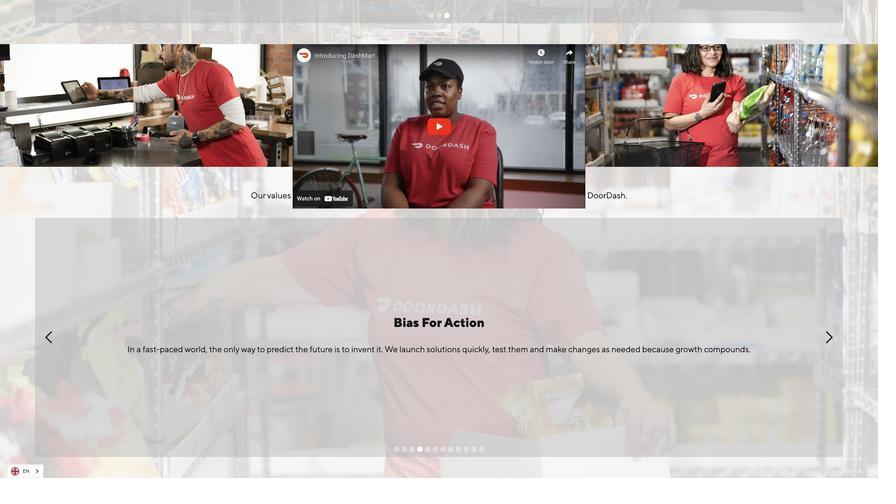 Task type: describe. For each thing, give the bounding box(es) containing it.
0 horizontal spatial our
[[251, 190, 266, 200]]

1 to from the left
[[257, 344, 265, 354]]

everything
[[407, 190, 447, 200]]

world,
[[185, 344, 208, 354]]

way inside our values in action our values guide the way we work, inform everything we do, and make us unapologetically doordash.
[[330, 190, 345, 200]]

because
[[642, 344, 674, 354]]

previous slide image
[[42, 331, 56, 345]]

action
[[460, 173, 501, 188]]

us
[[513, 190, 522, 200]]

2 to from the left
[[342, 344, 350, 354]]

values
[[403, 173, 443, 188]]

in inside our values in action our values guide the way we work, inform everything we do, and make us unapologetically doordash.
[[446, 173, 458, 188]]

it.
[[377, 344, 383, 354]]

a
[[137, 344, 141, 354]]

2 we from the left
[[449, 190, 459, 200]]

the inside our values in action our values guide the way we work, inform everything we do, and make us unapologetically doordash.
[[316, 190, 329, 200]]

launch
[[400, 344, 425, 354]]

1 horizontal spatial and
[[530, 344, 544, 354]]

paced
[[160, 344, 183, 354]]

solutions
[[427, 344, 461, 354]]

unapologetically
[[524, 190, 586, 200]]

test
[[492, 344, 507, 354]]

action
[[444, 315, 485, 330]]

1 we from the left
[[346, 190, 357, 200]]

and inside our values in action our values guide the way we work, inform everything we do, and make us unapologetically doordash.
[[475, 190, 489, 200]]

needed
[[612, 344, 641, 354]]

next slide image
[[822, 331, 836, 345]]

1 horizontal spatial the
[[295, 344, 308, 354]]

is
[[335, 344, 340, 354]]

compounds.
[[704, 344, 751, 354]]

as
[[602, 344, 610, 354]]

fast-
[[143, 344, 160, 354]]

do,
[[461, 190, 473, 200]]

in a fast-paced world, the only way to predict the future is to invent it. we launch solutions quickly, test them and make changes as needed because growth compounds.
[[128, 344, 751, 354]]



Task type: vqa. For each thing, say whether or not it's contained in the screenshot.
action
yes



Task type: locate. For each thing, give the bounding box(es) containing it.
1 vertical spatial make
[[546, 344, 567, 354]]

english flag image
[[11, 467, 19, 476]]

1 horizontal spatial we
[[449, 190, 459, 200]]

we left do,
[[449, 190, 459, 200]]

to
[[257, 344, 265, 354], [342, 344, 350, 354]]

carousel region containing bias for action
[[35, 218, 843, 457]]

to right is
[[342, 344, 350, 354]]

1 horizontal spatial make
[[546, 344, 567, 354]]

only
[[224, 344, 239, 354]]

make left the changes
[[546, 344, 567, 354]]

way right only at bottom
[[241, 344, 255, 354]]

growth
[[676, 344, 702, 354]]

work,
[[359, 190, 379, 200]]

in inside carousel region
[[128, 344, 135, 354]]

0 vertical spatial our
[[378, 173, 401, 188]]

2 horizontal spatial the
[[316, 190, 329, 200]]

0 vertical spatial in
[[446, 173, 458, 188]]

we
[[385, 344, 398, 354]]

our
[[378, 173, 401, 188], [251, 190, 266, 200]]

0 horizontal spatial we
[[346, 190, 357, 200]]

guide
[[293, 190, 314, 200]]

inform
[[380, 190, 405, 200]]

in left the a
[[128, 344, 135, 354]]

and right do,
[[475, 190, 489, 200]]

0 vertical spatial and
[[475, 190, 489, 200]]

and right them
[[530, 344, 544, 354]]

2 carousel region from the top
[[35, 218, 843, 457]]

0 vertical spatial way
[[330, 190, 345, 200]]

1 vertical spatial way
[[241, 344, 255, 354]]

0 vertical spatial make
[[491, 190, 511, 200]]

1 vertical spatial in
[[128, 344, 135, 354]]

our up the inform
[[378, 173, 401, 188]]

1 vertical spatial carousel region
[[35, 218, 843, 457]]

1 horizontal spatial our
[[378, 173, 401, 188]]

0 horizontal spatial way
[[241, 344, 255, 354]]

the left future
[[295, 344, 308, 354]]

make
[[491, 190, 511, 200], [546, 344, 567, 354]]

0 horizontal spatial to
[[257, 344, 265, 354]]

invent
[[351, 344, 375, 354]]

1 carousel region from the top
[[35, 0, 843, 23]]

the left only at bottom
[[209, 344, 222, 354]]

quickly,
[[462, 344, 490, 354]]

we
[[346, 190, 357, 200], [449, 190, 459, 200]]

doordash.
[[587, 190, 627, 200]]

our values in action our values guide the way we work, inform everything we do, and make us unapologetically doordash.
[[251, 173, 627, 200]]

en link
[[7, 465, 43, 478]]

we left work,
[[346, 190, 357, 200]]

1 horizontal spatial way
[[330, 190, 345, 200]]

0 horizontal spatial the
[[209, 344, 222, 354]]

1 horizontal spatial in
[[446, 173, 458, 188]]

our left 'values'
[[251, 190, 266, 200]]

predict
[[267, 344, 294, 354]]

the
[[316, 190, 329, 200], [209, 344, 222, 354], [295, 344, 308, 354]]

0 horizontal spatial in
[[128, 344, 135, 354]]

in
[[446, 173, 458, 188], [128, 344, 135, 354]]

1 horizontal spatial to
[[342, 344, 350, 354]]

en
[[23, 469, 29, 474]]

Language field
[[7, 465, 44, 478]]

way
[[330, 190, 345, 200], [241, 344, 255, 354]]

and
[[475, 190, 489, 200], [530, 344, 544, 354]]

0 horizontal spatial and
[[475, 190, 489, 200]]

way left work,
[[330, 190, 345, 200]]

make left us
[[491, 190, 511, 200]]

bias
[[394, 315, 419, 330]]

1 vertical spatial our
[[251, 190, 266, 200]]

make inside our values in action our values guide the way we work, inform everything we do, and make us unapologetically doordash.
[[491, 190, 511, 200]]

for
[[422, 315, 442, 330]]

carousel region
[[35, 0, 843, 23], [35, 218, 843, 457]]

future
[[310, 344, 333, 354]]

0 horizontal spatial make
[[491, 190, 511, 200]]

0 vertical spatial carousel region
[[35, 0, 843, 23]]

to left predict
[[257, 344, 265, 354]]

bias for action
[[394, 315, 485, 330]]

them
[[508, 344, 528, 354]]

in left action
[[446, 173, 458, 188]]

the right guide
[[316, 190, 329, 200]]

changes
[[568, 344, 600, 354]]

1 vertical spatial and
[[530, 344, 544, 354]]

values
[[267, 190, 291, 200]]



